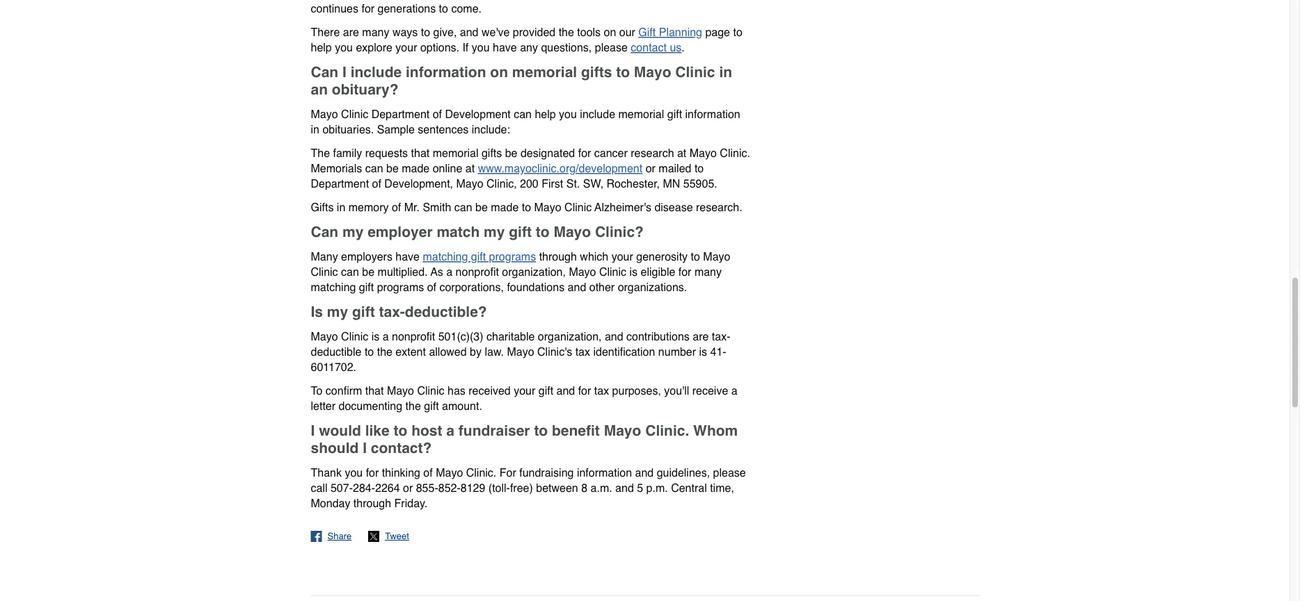 Task type: describe. For each thing, give the bounding box(es) containing it.
the family requests that memorial gifts be designated for cancer research at mayo clinic. memorials can be made online at
[[311, 147, 750, 175]]

can i include information on memorial gifts to mayo clinic in an obituary?
[[311, 64, 732, 99]]

to inside page to help you explore your options. if you have any questions, please
[[733, 26, 742, 39]]

nonprofit inside mayo clinic is a nonprofit 501(c)(3) charitable organization, and contributions are tax- deductible to the extent allowed by law. mayo clinic's tax identification number is 41- 6011702.
[[392, 331, 435, 344]]

my up the matching gift programs link
[[484, 225, 505, 241]]

tax inside "to confirm that mayo clinic has received your gift and for tax purposes, you'll receive a letter documenting the gift amount."
[[594, 385, 609, 398]]

to left give,
[[421, 26, 430, 39]]

tools
[[577, 26, 601, 39]]

507-
[[331, 483, 353, 496]]

clinic down many
[[311, 266, 338, 279]]

memorial inside can i include information on memorial gifts to mayo clinic in an obituary?
[[512, 64, 577, 81]]

confirm
[[326, 385, 362, 398]]

(toll-
[[488, 483, 510, 496]]

employer
[[368, 225, 433, 241]]

tweet link
[[368, 532, 409, 543]]

obituaries.
[[322, 124, 374, 137]]

mayo clinic is a nonprofit 501(c)(3) charitable organization, and contributions are tax- deductible to the extent allowed by law. mayo clinic's tax identification number is 41- 6011702.
[[311, 331, 730, 375]]

that inside "to confirm that mayo clinic has received your gift and for tax purposes, you'll receive a letter documenting the gift amount."
[[365, 385, 384, 398]]

explore
[[356, 42, 392, 54]]

mayo inside "or mailed to department of development, mayo clinic, 200 first st. sw, rochester, mn 55905."
[[456, 178, 483, 191]]

you inside 'mayo clinic department of development can help you include memorial gift information in obituaries. sample sentences include:'
[[559, 108, 577, 121]]

mayo clinic department of development can help you include memorial gift information in obituaries. sample sentences include:
[[311, 108, 740, 137]]

8129
[[461, 483, 485, 496]]

you down there on the left top of page
[[335, 42, 353, 54]]

documenting
[[339, 401, 402, 414]]

we've
[[482, 26, 510, 39]]

0 horizontal spatial are
[[343, 26, 359, 39]]

my for can my employer match my gift to mayo clinic?
[[342, 225, 364, 241]]

page to help you explore your options. if you have any questions, please
[[311, 26, 742, 54]]

if
[[462, 42, 469, 54]]

received
[[469, 385, 511, 398]]

information inside 'mayo clinic department of development can help you include memorial gift information in obituaries. sample sentences include:'
[[685, 108, 740, 121]]

1 vertical spatial have
[[396, 251, 420, 264]]

ways
[[392, 26, 418, 39]]

501(c)(3)
[[438, 331, 483, 344]]

information inside can i include information on memorial gifts to mayo clinic in an obituary?
[[406, 64, 486, 81]]

thank
[[311, 467, 342, 480]]

mayo inside i would like to host a fundraiser to benefit mayo clinic. whom should i contact?
[[604, 424, 641, 440]]

through inside through which your generosity to mayo clinic can be multiplied. as a nonprofit organization, mayo clinic is eligible for many matching gift programs of corporations, foundations and other organizations.
[[539, 251, 577, 264]]

of left mr.
[[392, 202, 401, 214]]

memory
[[348, 202, 389, 214]]

disease
[[654, 202, 693, 214]]

generosity
[[636, 251, 688, 264]]

mr.
[[404, 202, 420, 214]]

is my gift tax-deductible?
[[311, 305, 487, 321]]

mayo up which
[[554, 225, 591, 241]]

many employers have matching gift programs
[[311, 251, 536, 264]]

there are many ways to give, and we've provided the tools on our gift planning
[[311, 26, 702, 39]]

1 horizontal spatial made
[[491, 202, 519, 214]]

can for can i include information on memorial gifts to mayo clinic in an obituary?
[[311, 64, 338, 81]]

mayo down charitable
[[507, 346, 534, 359]]

can inside through which your generosity to mayo clinic can be multiplied. as a nonprofit organization, mayo clinic is eligible for many matching gift programs of corporations, foundations and other organizations.
[[341, 266, 359, 279]]

gift down gifts in memory of mr. smith can be made to mayo clinic alzheimer's disease research.
[[509, 225, 532, 241]]

to left benefit
[[534, 424, 548, 440]]

as
[[430, 266, 443, 279]]

you inside thank you for thinking of mayo clinic. for fundraising information and guidelines, please call 507-284-2264 or 855-852-8129 (toll-free) between 8 a.m. and 5 p.m. central time, monday through friday.
[[345, 467, 363, 480]]

you right if
[[472, 42, 490, 54]]

can up match
[[454, 202, 472, 214]]

be up "or mailed to department of development, mayo clinic, 200 first st. sw, rochester, mn 55905."
[[505, 147, 517, 160]]

which
[[580, 251, 608, 264]]

time,
[[710, 483, 734, 496]]

0 horizontal spatial is
[[371, 331, 379, 344]]

gift down the clinic's
[[538, 385, 553, 398]]

and inside through which your generosity to mayo clinic can be multiplied. as a nonprofit organization, mayo clinic is eligible for many matching gift programs of corporations, foundations and other organizations.
[[568, 282, 586, 294]]

help inside page to help you explore your options. if you have any questions, please
[[311, 42, 332, 54]]

there
[[311, 26, 340, 39]]

programs inside through which your generosity to mayo clinic can be multiplied. as a nonprofit organization, mayo clinic is eligible for many matching gift programs of corporations, foundations and other organizations.
[[377, 282, 424, 294]]

contact
[[631, 42, 667, 54]]

through inside thank you for thinking of mayo clinic. for fundraising information and guidelines, please call 507-284-2264 or 855-852-8129 (toll-free) between 8 a.m. and 5 p.m. central time, monday through friday.
[[353, 498, 391, 511]]

or mailed to department of development, mayo clinic, 200 first st. sw, rochester, mn 55905.
[[311, 163, 717, 191]]

5
[[637, 483, 643, 496]]

free)
[[510, 483, 533, 496]]

.
[[682, 42, 685, 54]]

us
[[670, 42, 682, 54]]

0 horizontal spatial i
[[311, 424, 315, 440]]

nonprofit inside through which your generosity to mayo clinic can be multiplied. as a nonprofit organization, mayo clinic is eligible for many matching gift programs of corporations, foundations and other organizations.
[[456, 266, 499, 279]]

include inside 'mayo clinic department of development can help you include memorial gift information in obituaries. sample sentences include:'
[[580, 108, 615, 121]]

that inside the family requests that memorial gifts be designated for cancer research at mayo clinic. memorials can be made online at
[[411, 147, 430, 160]]

has
[[447, 385, 465, 398]]

in inside can i include information on memorial gifts to mayo clinic in an obituary?
[[719, 64, 732, 81]]

receive
[[692, 385, 728, 398]]

2 horizontal spatial is
[[699, 346, 707, 359]]

be up can my employer match my gift to mayo clinic?
[[475, 202, 488, 214]]

tax inside mayo clinic is a nonprofit 501(c)(3) charitable organization, and contributions are tax- deductible to the extent allowed by law. mayo clinic's tax identification number is 41- 6011702.
[[575, 346, 590, 359]]

our
[[619, 26, 635, 39]]

can inside 'mayo clinic department of development can help you include memorial gift information in obituaries. sample sentences include:'
[[514, 108, 532, 121]]

memorial inside the family requests that memorial gifts be designated for cancer research at mayo clinic. memorials can be made online at
[[433, 147, 478, 160]]

and up 5
[[635, 467, 654, 480]]

sw,
[[583, 178, 603, 191]]

to inside can i include information on memorial gifts to mayo clinic in an obituary?
[[616, 64, 630, 81]]

can inside the family requests that memorial gifts be designated for cancer research at mayo clinic. memorials can be made online at
[[365, 163, 383, 175]]

central
[[671, 483, 707, 496]]

matching inside through which your generosity to mayo clinic can be multiplied. as a nonprofit organization, mayo clinic is eligible for many matching gift programs of corporations, foundations and other organizations.
[[311, 282, 356, 294]]

a.m.
[[591, 483, 612, 496]]

mailed
[[659, 163, 691, 175]]

855-
[[416, 483, 438, 496]]

200
[[520, 178, 538, 191]]

gift right "is" in the left of the page
[[352, 305, 375, 321]]

other
[[589, 282, 615, 294]]

55905.
[[683, 178, 717, 191]]

please for guidelines,
[[713, 467, 746, 480]]

is
[[311, 305, 323, 321]]

the inside "to confirm that mayo clinic has received your gift and for tax purposes, you'll receive a letter documenting the gift amount."
[[405, 401, 421, 414]]

to down 200
[[522, 202, 531, 214]]

whom
[[693, 424, 738, 440]]

online
[[433, 163, 462, 175]]

include inside can i include information on memorial gifts to mayo clinic in an obituary?
[[351, 64, 402, 81]]

please for questions,
[[595, 42, 628, 54]]

law.
[[485, 346, 504, 359]]

first
[[542, 178, 563, 191]]

a inside i would like to host a fundraiser to benefit mayo clinic. whom should i contact?
[[446, 424, 454, 440]]

clinic up other
[[599, 266, 626, 279]]

clinic inside "to confirm that mayo clinic has received your gift and for tax purposes, you'll receive a letter documenting the gift amount."
[[417, 385, 444, 398]]

and up if
[[460, 26, 478, 39]]

on inside can i include information on memorial gifts to mayo clinic in an obituary?
[[490, 64, 508, 81]]

be down "requests"
[[386, 163, 399, 175]]

eligible
[[641, 266, 675, 279]]

clinic inside can i include information on memorial gifts to mayo clinic in an obituary?
[[675, 64, 715, 81]]

st.
[[566, 178, 580, 191]]

clinic. inside the family requests that memorial gifts be designated for cancer research at mayo clinic. memorials can be made online at
[[720, 147, 750, 160]]

a inside mayo clinic is a nonprofit 501(c)(3) charitable organization, and contributions are tax- deductible to the extent allowed by law. mayo clinic's tax identification number is 41- 6011702.
[[383, 331, 389, 344]]

fundraiser
[[459, 424, 530, 440]]

41-
[[710, 346, 726, 359]]

department inside 'mayo clinic department of development can help you include memorial gift information in obituaries. sample sentences include:'
[[371, 108, 430, 121]]

mayo down first
[[534, 202, 561, 214]]

tax- inside mayo clinic is a nonprofit 501(c)(3) charitable organization, and contributions are tax- deductible to the extent allowed by law. mayo clinic's tax identification number is 41- 6011702.
[[712, 331, 730, 344]]

of inside through which your generosity to mayo clinic can be multiplied. as a nonprofit organization, mayo clinic is eligible for many matching gift programs of corporations, foundations and other organizations.
[[427, 282, 436, 294]]

0 vertical spatial matching
[[423, 251, 468, 264]]

can for can my employer match my gift to mayo clinic?
[[311, 225, 338, 241]]

include:
[[472, 124, 510, 137]]

thinking
[[382, 467, 420, 480]]

page
[[705, 26, 730, 39]]

0 vertical spatial the
[[559, 26, 574, 39]]

cancer
[[594, 147, 628, 160]]

alzheimer's
[[594, 202, 651, 214]]

clinic down st.
[[564, 202, 592, 214]]

0 horizontal spatial tax-
[[379, 305, 405, 321]]

to up contact?
[[394, 424, 407, 440]]

by
[[470, 346, 482, 359]]

and inside mayo clinic is a nonprofit 501(c)(3) charitable organization, and contributions are tax- deductible to the extent allowed by law. mayo clinic's tax identification number is 41- 6011702.
[[605, 331, 623, 344]]

between
[[536, 483, 578, 496]]

mayo inside 'mayo clinic department of development can help you include memorial gift information in obituaries. sample sentences include:'
[[311, 108, 338, 121]]

of inside "or mailed to department of development, mayo clinic, 200 first st. sw, rochester, mn 55905."
[[372, 178, 381, 191]]

options.
[[420, 42, 459, 54]]

would
[[319, 424, 361, 440]]

family
[[333, 147, 362, 160]]

contributions
[[626, 331, 690, 344]]

department inside "or mailed to department of development, mayo clinic, 200 first st. sw, rochester, mn 55905."
[[311, 178, 369, 191]]

mayo inside thank you for thinking of mayo clinic. for fundraising information and guidelines, please call 507-284-2264 or 855-852-8129 (toll-free) between 8 a.m. and 5 p.m. central time, monday through friday.
[[436, 467, 463, 480]]

gift inside 'mayo clinic department of development can help you include memorial gift information in obituaries. sample sentences include:'
[[667, 108, 682, 121]]

1 horizontal spatial on
[[604, 26, 616, 39]]

to inside "or mailed to department of development, mayo clinic, 200 first st. sw, rochester, mn 55905."
[[694, 163, 704, 175]]



Task type: locate. For each thing, give the bounding box(es) containing it.
to inside through which your generosity to mayo clinic can be multiplied. as a nonprofit organization, mayo clinic is eligible for many matching gift programs of corporations, foundations and other organizations.
[[691, 251, 700, 264]]

2 vertical spatial memorial
[[433, 147, 478, 160]]

2 vertical spatial your
[[514, 385, 535, 398]]

1 vertical spatial nonprofit
[[392, 331, 435, 344]]

have down there are many ways to give, and we've provided the tools on our gift planning
[[493, 42, 517, 54]]

i would like to host a fundraiser to benefit mayo clinic. whom should i contact?
[[311, 424, 738, 458]]

can inside can i include information on memorial gifts to mayo clinic in an obituary?
[[311, 64, 338, 81]]

1 vertical spatial made
[[491, 202, 519, 214]]

1 horizontal spatial programs
[[489, 251, 536, 264]]

matching up "is" in the left of the page
[[311, 282, 356, 294]]

that up documenting
[[365, 385, 384, 398]]

rochester,
[[607, 178, 660, 191]]

0 horizontal spatial that
[[365, 385, 384, 398]]

foundations
[[507, 282, 565, 294]]

clinic left 'has'
[[417, 385, 444, 398]]

memorial up 'online'
[[433, 147, 478, 160]]

programs up foundations
[[489, 251, 536, 264]]

2 horizontal spatial in
[[719, 64, 732, 81]]

2 vertical spatial in
[[337, 202, 345, 214]]

clinic,
[[487, 178, 517, 191]]

call
[[311, 483, 327, 496]]

1 horizontal spatial have
[[493, 42, 517, 54]]

0 vertical spatial include
[[351, 64, 402, 81]]

matching gift programs link
[[423, 251, 536, 264]]

tax right the clinic's
[[575, 346, 590, 359]]

1 vertical spatial tax-
[[712, 331, 730, 344]]

clinic?
[[595, 225, 644, 241]]

memorial
[[512, 64, 577, 81], [618, 108, 664, 121], [433, 147, 478, 160]]

1 can from the top
[[311, 64, 338, 81]]

your down clinic?
[[612, 251, 633, 264]]

gift down can my employer match my gift to mayo clinic?
[[471, 251, 486, 264]]

2264
[[375, 483, 400, 496]]

0 horizontal spatial clinic.
[[466, 467, 496, 480]]

is up organizations.
[[629, 266, 638, 279]]

benefit
[[552, 424, 600, 440]]

at right 'online'
[[465, 163, 475, 175]]

tax- up 41-
[[712, 331, 730, 344]]

main content containing can i include information on memorial gifts to mayo clinic in an obituary?
[[311, 0, 751, 562]]

1 horizontal spatial your
[[514, 385, 535, 398]]

1 horizontal spatial information
[[577, 467, 632, 480]]

main content
[[311, 0, 751, 562]]

284-
[[353, 483, 375, 496]]

the inside mayo clinic is a nonprofit 501(c)(3) charitable organization, and contributions are tax- deductible to the extent allowed by law. mayo clinic's tax identification number is 41- 6011702.
[[377, 346, 392, 359]]

2 horizontal spatial i
[[363, 441, 367, 458]]

the up 'questions,'
[[559, 26, 574, 39]]

gift up research
[[667, 108, 682, 121]]

deductible?
[[405, 305, 487, 321]]

help up designated
[[535, 108, 556, 121]]

the left the extent
[[377, 346, 392, 359]]

designated
[[521, 147, 575, 160]]

your inside page to help you explore your options. if you have any questions, please
[[396, 42, 417, 54]]

i
[[342, 64, 346, 81], [311, 424, 315, 440], [363, 441, 367, 458]]

help
[[311, 42, 332, 54], [535, 108, 556, 121]]

0 vertical spatial at
[[677, 147, 686, 160]]

1 vertical spatial matching
[[311, 282, 356, 294]]

that
[[411, 147, 430, 160], [365, 385, 384, 398]]

of inside 'mayo clinic department of development can help you include memorial gift information in obituaries. sample sentences include:'
[[433, 108, 442, 121]]

have inside page to help you explore your options. if you have any questions, please
[[493, 42, 517, 54]]

of up memory
[[372, 178, 381, 191]]

research.
[[696, 202, 742, 214]]

many
[[311, 251, 338, 264]]

2 vertical spatial clinic.
[[466, 467, 496, 480]]

organizations.
[[618, 282, 687, 294]]

2 vertical spatial the
[[405, 401, 421, 414]]

0 vertical spatial gifts
[[581, 64, 612, 81]]

mayo up 55905.
[[690, 147, 717, 160]]

to up 55905.
[[694, 163, 704, 175]]

please up time,
[[713, 467, 746, 480]]

0 horizontal spatial have
[[396, 251, 420, 264]]

a
[[446, 266, 452, 279], [383, 331, 389, 344], [731, 385, 737, 398], [446, 424, 454, 440]]

1 horizontal spatial or
[[646, 163, 655, 175]]

to confirm that mayo clinic has received your gift and for tax purposes, you'll receive a letter documenting the gift amount.
[[311, 385, 737, 414]]

mayo inside can i include information on memorial gifts to mayo clinic in an obituary?
[[634, 64, 671, 81]]

any
[[520, 42, 538, 54]]

for left cancer
[[578, 147, 591, 160]]

1 vertical spatial please
[[713, 467, 746, 480]]

1 horizontal spatial tax
[[594, 385, 609, 398]]

host
[[411, 424, 442, 440]]

information up mailed
[[685, 108, 740, 121]]

are inside mayo clinic is a nonprofit 501(c)(3) charitable organization, and contributions are tax- deductible to the extent allowed by law. mayo clinic's tax identification number is 41- 6011702.
[[693, 331, 709, 344]]

1 vertical spatial information
[[685, 108, 740, 121]]

mayo down which
[[569, 266, 596, 279]]

in up the
[[311, 124, 319, 137]]

1 vertical spatial is
[[371, 331, 379, 344]]

2 horizontal spatial memorial
[[618, 108, 664, 121]]

a inside "to confirm that mayo clinic has received your gift and for tax purposes, you'll receive a letter documenting the gift amount."
[[731, 385, 737, 398]]

1 vertical spatial many
[[694, 266, 722, 279]]

tax-
[[379, 305, 405, 321], [712, 331, 730, 344]]

guidelines,
[[657, 467, 710, 480]]

for inside "to confirm that mayo clinic has received your gift and for tax purposes, you'll receive a letter documenting the gift amount."
[[578, 385, 591, 398]]

852-
[[438, 483, 461, 496]]

1 horizontal spatial the
[[405, 401, 421, 414]]

clinic inside 'mayo clinic department of development can help you include memorial gift information in obituaries. sample sentences include:'
[[341, 108, 368, 121]]

www.mayoclinic.org/development
[[478, 163, 642, 175]]

you up designated
[[559, 108, 577, 121]]

i down like
[[363, 441, 367, 458]]

please down our
[[595, 42, 628, 54]]

is left 41-
[[699, 346, 707, 359]]

an
[[311, 82, 328, 99]]

and left 5
[[615, 483, 634, 496]]

your
[[396, 42, 417, 54], [612, 251, 633, 264], [514, 385, 535, 398]]

0 vertical spatial programs
[[489, 251, 536, 264]]

1 horizontal spatial many
[[694, 266, 722, 279]]

8
[[581, 483, 587, 496]]

your down ways
[[396, 42, 417, 54]]

of inside thank you for thinking of mayo clinic. for fundraising information and guidelines, please call 507-284-2264 or 855-852-8129 (toll-free) between 8 a.m. and 5 p.m. central time, monday through friday.
[[423, 467, 433, 480]]

1 horizontal spatial through
[[539, 251, 577, 264]]

1 horizontal spatial matching
[[423, 251, 468, 264]]

employers
[[341, 251, 392, 264]]

gifts down 'questions,'
[[581, 64, 612, 81]]

your inside through which your generosity to mayo clinic can be multiplied. as a nonprofit organization, mayo clinic is eligible for many matching gift programs of corporations, foundations and other organizations.
[[612, 251, 633, 264]]

1 vertical spatial help
[[535, 108, 556, 121]]

through down '284-'
[[353, 498, 391, 511]]

gifts
[[581, 64, 612, 81], [482, 147, 502, 160]]

i up obituary?
[[342, 64, 346, 81]]

for right eligible
[[678, 266, 691, 279]]

0 horizontal spatial your
[[396, 42, 417, 54]]

0 vertical spatial or
[[646, 163, 655, 175]]

are
[[343, 26, 359, 39], [693, 331, 709, 344]]

fundraising
[[519, 467, 574, 480]]

mn
[[663, 178, 680, 191]]

clinic. up the research.
[[720, 147, 750, 160]]

clinic
[[675, 64, 715, 81], [341, 108, 368, 121], [564, 202, 592, 214], [311, 266, 338, 279], [599, 266, 626, 279], [341, 331, 368, 344], [417, 385, 444, 398]]

tax- down the multiplied.
[[379, 305, 405, 321]]

to inside mayo clinic is a nonprofit 501(c)(3) charitable organization, and contributions are tax- deductible to the extent allowed by law. mayo clinic's tax identification number is 41- 6011702.
[[365, 346, 374, 359]]

you'll
[[664, 385, 689, 398]]

please inside page to help you explore your options. if you have any questions, please
[[595, 42, 628, 54]]

smith
[[423, 202, 451, 214]]

mayo down the contact us link
[[634, 64, 671, 81]]

0 horizontal spatial information
[[406, 64, 486, 81]]

in inside 'mayo clinic department of development can help you include memorial gift information in obituaries. sample sentences include:'
[[311, 124, 319, 137]]

through which your generosity to mayo clinic can be multiplied. as a nonprofit organization, mayo clinic is eligible for many matching gift programs of corporations, foundations and other organizations.
[[311, 251, 730, 294]]

0 horizontal spatial please
[[595, 42, 628, 54]]

many inside through which your generosity to mayo clinic can be multiplied. as a nonprofit organization, mayo clinic is eligible for many matching gift programs of corporations, foundations and other organizations.
[[694, 266, 722, 279]]

1 horizontal spatial is
[[629, 266, 638, 279]]

to right deductible on the bottom of page
[[365, 346, 374, 359]]

clinic up deductible on the bottom of page
[[341, 331, 368, 344]]

many right eligible
[[694, 266, 722, 279]]

have up the multiplied.
[[396, 251, 420, 264]]

can my employer match my gift to mayo clinic?
[[311, 225, 644, 241]]

for up '284-'
[[366, 467, 379, 480]]

are right there on the left top of page
[[343, 26, 359, 39]]

on down we've
[[490, 64, 508, 81]]

gifts
[[311, 202, 334, 214]]

1 vertical spatial on
[[490, 64, 508, 81]]

like
[[365, 424, 390, 440]]

help down there on the left top of page
[[311, 42, 332, 54]]

1 horizontal spatial at
[[677, 147, 686, 160]]

department down the memorials
[[311, 178, 369, 191]]

mayo inside the family requests that memorial gifts be designated for cancer research at mayo clinic. memorials can be made online at
[[690, 147, 717, 160]]

to
[[311, 385, 322, 398]]

0 vertical spatial clinic.
[[720, 147, 750, 160]]

of up the sentences on the left top of the page
[[433, 108, 442, 121]]

for up benefit
[[578, 385, 591, 398]]

can down employers
[[341, 266, 359, 279]]

mayo down the research.
[[703, 251, 730, 264]]

for inside thank you for thinking of mayo clinic. for fundraising information and guidelines, please call 507-284-2264 or 855-852-8129 (toll-free) between 8 a.m. and 5 p.m. central time, monday through friday.
[[366, 467, 379, 480]]

0 vertical spatial is
[[629, 266, 638, 279]]

1 vertical spatial tax
[[594, 385, 609, 398]]

1 horizontal spatial gifts
[[581, 64, 612, 81]]

and up identification
[[605, 331, 623, 344]]

development
[[445, 108, 511, 121]]

0 vertical spatial can
[[311, 64, 338, 81]]

for inside through which your generosity to mayo clinic can be multiplied. as a nonprofit organization, mayo clinic is eligible for many matching gift programs of corporations, foundations and other organizations.
[[678, 266, 691, 279]]

on left our
[[604, 26, 616, 39]]

0 horizontal spatial programs
[[377, 282, 424, 294]]

made up development,
[[402, 163, 430, 175]]

1 vertical spatial organization,
[[538, 331, 602, 344]]

1 vertical spatial include
[[580, 108, 615, 121]]

0 horizontal spatial the
[[377, 346, 392, 359]]

1 horizontal spatial please
[[713, 467, 746, 480]]

you
[[335, 42, 353, 54], [472, 42, 490, 54], [559, 108, 577, 121], [345, 467, 363, 480]]

clinic down the . at right
[[675, 64, 715, 81]]

nonprofit down the matching gift programs link
[[456, 266, 499, 279]]

include up cancer
[[580, 108, 615, 121]]

for
[[578, 147, 591, 160], [678, 266, 691, 279], [578, 385, 591, 398], [366, 467, 379, 480]]

i inside can i include information on memorial gifts to mayo clinic in an obituary?
[[342, 64, 346, 81]]

number
[[658, 346, 696, 359]]

gift inside through which your generosity to mayo clinic can be multiplied. as a nonprofit organization, mayo clinic is eligible for many matching gift programs of corporations, foundations and other organizations.
[[359, 282, 374, 294]]

of up 855-
[[423, 467, 433, 480]]

1 horizontal spatial in
[[337, 202, 345, 214]]

a right receive
[[731, 385, 737, 398]]

0 vertical spatial information
[[406, 64, 486, 81]]

can up many
[[311, 225, 338, 241]]

mayo inside "to confirm that mayo clinic has received your gift and for tax purposes, you'll receive a letter documenting the gift amount."
[[387, 385, 414, 398]]

contact?
[[371, 441, 432, 458]]

0 vertical spatial nonprofit
[[456, 266, 499, 279]]

0 vertical spatial on
[[604, 26, 616, 39]]

be
[[505, 147, 517, 160], [386, 163, 399, 175], [475, 202, 488, 214], [362, 266, 374, 279]]

1 vertical spatial clinic.
[[645, 424, 689, 440]]

6011702.
[[311, 362, 356, 375]]

memorial inside 'mayo clinic department of development can help you include memorial gift information in obituaries. sample sentences include:'
[[618, 108, 664, 121]]

0 horizontal spatial memorial
[[433, 147, 478, 160]]

1 horizontal spatial memorial
[[512, 64, 577, 81]]

gift
[[638, 26, 656, 39]]

of
[[433, 108, 442, 121], [372, 178, 381, 191], [392, 202, 401, 214], [427, 282, 436, 294], [423, 467, 433, 480]]

www.mayoclinic.org/development link
[[478, 163, 642, 175]]

1 vertical spatial the
[[377, 346, 392, 359]]

1 vertical spatial at
[[465, 163, 475, 175]]

1 horizontal spatial help
[[535, 108, 556, 121]]

0 horizontal spatial many
[[362, 26, 389, 39]]

1 horizontal spatial are
[[693, 331, 709, 344]]

0 vertical spatial department
[[371, 108, 430, 121]]

is
[[629, 266, 638, 279], [371, 331, 379, 344], [699, 346, 707, 359]]

be inside through which your generosity to mayo clinic can be multiplied. as a nonprofit organization, mayo clinic is eligible for many matching gift programs of corporations, foundations and other organizations.
[[362, 266, 374, 279]]

0 horizontal spatial at
[[465, 163, 475, 175]]

sample
[[377, 124, 415, 137]]

2 can from the top
[[311, 225, 338, 241]]

1 horizontal spatial tax-
[[712, 331, 730, 344]]

mayo up deductible on the bottom of page
[[311, 331, 338, 344]]

0 vertical spatial in
[[719, 64, 732, 81]]

2 horizontal spatial clinic.
[[720, 147, 750, 160]]

include up obituary?
[[351, 64, 402, 81]]

0 vertical spatial tax-
[[379, 305, 405, 321]]

1 horizontal spatial include
[[580, 108, 615, 121]]

organization, up the clinic's
[[538, 331, 602, 344]]

extent
[[396, 346, 426, 359]]

in down page
[[719, 64, 732, 81]]

your inside "to confirm that mayo clinic has received your gift and for tax purposes, you'll receive a letter documenting the gift amount."
[[514, 385, 535, 398]]

0 vertical spatial memorial
[[512, 64, 577, 81]]

0 horizontal spatial gifts
[[482, 147, 502, 160]]

should
[[311, 441, 359, 458]]

1 vertical spatial or
[[403, 483, 413, 496]]

1 horizontal spatial clinic.
[[645, 424, 689, 440]]

a inside through which your generosity to mayo clinic can be multiplied. as a nonprofit organization, mayo clinic is eligible for many matching gift programs of corporations, foundations and other organizations.
[[446, 266, 452, 279]]

department up sample
[[371, 108, 430, 121]]

organization, inside through which your generosity to mayo clinic can be multiplied. as a nonprofit organization, mayo clinic is eligible for many matching gift programs of corporations, foundations and other organizations.
[[502, 266, 566, 279]]

my up employers
[[342, 225, 364, 241]]

help inside 'mayo clinic department of development can help you include memorial gift information in obituaries. sample sentences include:'
[[535, 108, 556, 121]]

1 vertical spatial programs
[[377, 282, 424, 294]]

my
[[342, 225, 364, 241], [484, 225, 505, 241], [327, 305, 348, 321]]

my right "is" in the left of the page
[[327, 305, 348, 321]]

of down as
[[427, 282, 436, 294]]

identification
[[593, 346, 655, 359]]

on
[[604, 26, 616, 39], [490, 64, 508, 81]]

provided
[[513, 26, 555, 39]]

made
[[402, 163, 430, 175], [491, 202, 519, 214]]

0 vertical spatial made
[[402, 163, 430, 175]]

mayo down purposes,
[[604, 424, 641, 440]]

clinic. inside i would like to host a fundraiser to benefit mayo clinic. whom should i contact?
[[645, 424, 689, 440]]

2 horizontal spatial your
[[612, 251, 633, 264]]

at up mailed
[[677, 147, 686, 160]]

tax left purposes,
[[594, 385, 609, 398]]

can
[[514, 108, 532, 121], [365, 163, 383, 175], [454, 202, 472, 214], [341, 266, 359, 279]]

organization, up foundations
[[502, 266, 566, 279]]

tweet
[[385, 532, 409, 543]]

0 vertical spatial that
[[411, 147, 430, 160]]

to right generosity
[[691, 251, 700, 264]]

sentences
[[418, 124, 469, 137]]

gifts inside can i include information on memorial gifts to mayo clinic in an obituary?
[[581, 64, 612, 81]]

programs down the multiplied.
[[377, 282, 424, 294]]

gift down employers
[[359, 282, 374, 294]]

my for is my gift tax-deductible?
[[327, 305, 348, 321]]

0 vertical spatial tax
[[575, 346, 590, 359]]

or inside thank you for thinking of mayo clinic. for fundraising information and guidelines, please call 507-284-2264 or 855-852-8129 (toll-free) between 8 a.m. and 5 p.m. central time, monday through friday.
[[403, 483, 413, 496]]

deductible
[[311, 346, 362, 359]]

friday.
[[394, 498, 428, 511]]

contact us link
[[631, 42, 682, 54]]

please inside thank you for thinking of mayo clinic. for fundraising information and guidelines, please call 507-284-2264 or 855-852-8129 (toll-free) between 8 a.m. and 5 p.m. central time, monday through friday.
[[713, 467, 746, 480]]

1 horizontal spatial nonprofit
[[456, 266, 499, 279]]

that up development,
[[411, 147, 430, 160]]

to down gifts in memory of mr. smith can be made to mayo clinic alzheimer's disease research.
[[536, 225, 549, 241]]

p.m.
[[646, 483, 668, 496]]

and inside "to confirm that mayo clinic has received your gift and for tax purposes, you'll receive a letter documenting the gift amount."
[[556, 385, 575, 398]]

1 horizontal spatial i
[[342, 64, 346, 81]]

made inside the family requests that memorial gifts be designated for cancer research at mayo clinic. memorials can be made online at
[[402, 163, 430, 175]]

is down is my gift tax-deductible?
[[371, 331, 379, 344]]

organization, inside mayo clinic is a nonprofit 501(c)(3) charitable organization, and contributions are tax- deductible to the extent allowed by law. mayo clinic's tax identification number is 41- 6011702.
[[538, 331, 602, 344]]

0 vertical spatial through
[[539, 251, 577, 264]]

through left which
[[539, 251, 577, 264]]

gift planning link
[[638, 26, 702, 39]]

clinic. inside thank you for thinking of mayo clinic. for fundraising information and guidelines, please call 507-284-2264 or 855-852-8129 (toll-free) between 8 a.m. and 5 p.m. central time, monday through friday.
[[466, 467, 496, 480]]

1 vertical spatial that
[[365, 385, 384, 398]]

matching up as
[[423, 251, 468, 264]]

mayo down an
[[311, 108, 338, 121]]

the
[[559, 26, 574, 39], [377, 346, 392, 359], [405, 401, 421, 414]]

is inside through which your generosity to mayo clinic can be multiplied. as a nonprofit organization, mayo clinic is eligible for many matching gift programs of corporations, foundations and other organizations.
[[629, 266, 638, 279]]

a right host
[[446, 424, 454, 440]]

clinic inside mayo clinic is a nonprofit 501(c)(3) charitable organization, and contributions are tax- deductible to the extent allowed by law. mayo clinic's tax identification number is 41- 6011702.
[[341, 331, 368, 344]]

1 vertical spatial department
[[311, 178, 369, 191]]

1 horizontal spatial that
[[411, 147, 430, 160]]

in right gifts
[[337, 202, 345, 214]]

clinic.
[[720, 147, 750, 160], [645, 424, 689, 440], [466, 467, 496, 480]]

0 vertical spatial have
[[493, 42, 517, 54]]

0 horizontal spatial help
[[311, 42, 332, 54]]

for inside the family requests that memorial gifts be designated for cancer research at mayo clinic. memorials can be made online at
[[578, 147, 591, 160]]

2 vertical spatial is
[[699, 346, 707, 359]]

0 vertical spatial please
[[595, 42, 628, 54]]

gifts inside the family requests that memorial gifts be designated for cancer research at mayo clinic. memorials can be made online at
[[482, 147, 502, 160]]

1 vertical spatial gifts
[[482, 147, 502, 160]]

or inside "or mailed to department of development, mayo clinic, 200 first st. sw, rochester, mn 55905."
[[646, 163, 655, 175]]

and left other
[[568, 282, 586, 294]]

to down our
[[616, 64, 630, 81]]

gift up host
[[424, 401, 439, 414]]

0 vertical spatial organization,
[[502, 266, 566, 279]]

information inside thank you for thinking of mayo clinic. for fundraising information and guidelines, please call 507-284-2264 or 855-852-8129 (toll-free) between 8 a.m. and 5 p.m. central time, monday through friday.
[[577, 467, 632, 480]]

to right page
[[733, 26, 742, 39]]

development,
[[384, 178, 453, 191]]

nonprofit
[[456, 266, 499, 279], [392, 331, 435, 344]]

0 horizontal spatial or
[[403, 483, 413, 496]]

2 horizontal spatial information
[[685, 108, 740, 121]]

1 vertical spatial memorial
[[618, 108, 664, 121]]

clinic up obituaries.
[[341, 108, 368, 121]]

share
[[327, 532, 352, 543]]

clinic's
[[537, 346, 572, 359]]

and down the clinic's
[[556, 385, 575, 398]]

0 horizontal spatial nonprofit
[[392, 331, 435, 344]]



Task type: vqa. For each thing, say whether or not it's contained in the screenshot.
main content containing Can I include information on memorial gifts to Mayo Clinic in an obituary?
yes



